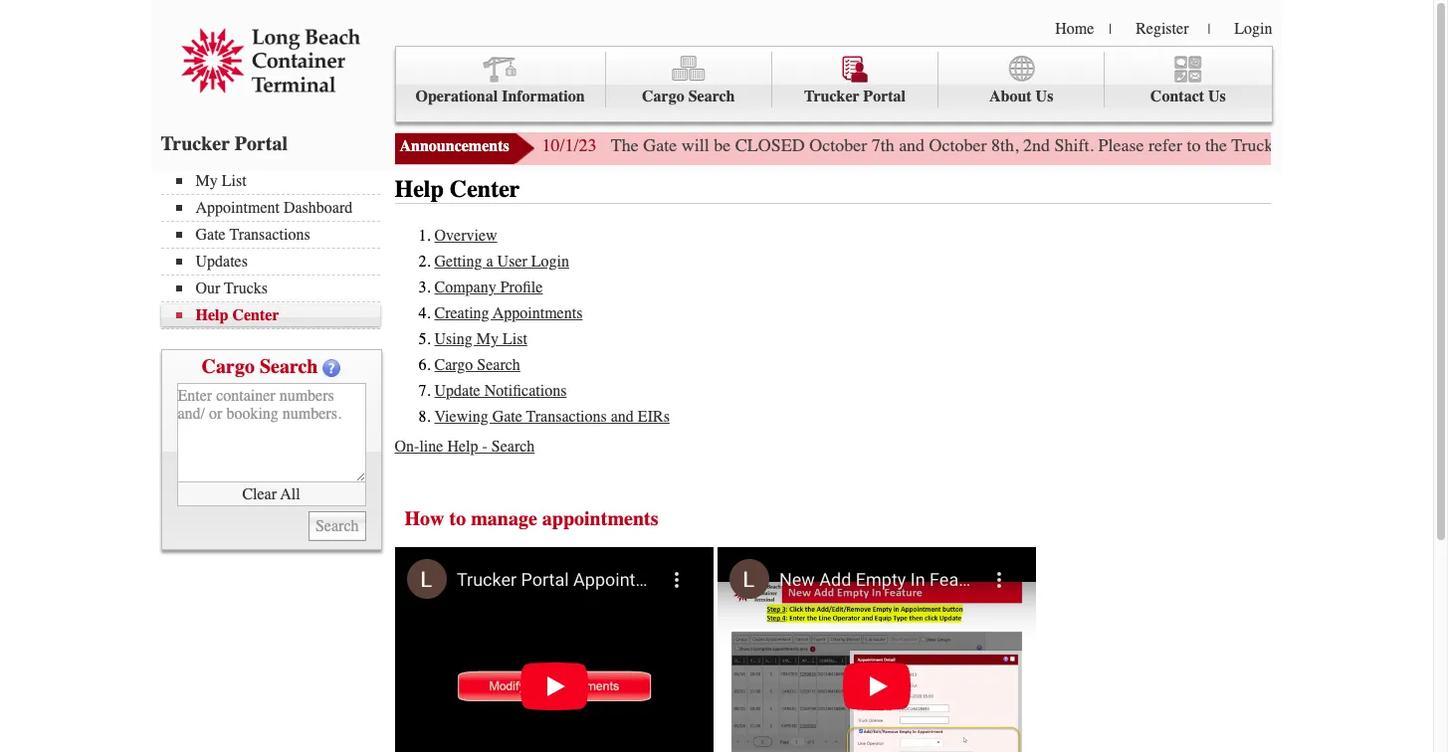 Task type: locate. For each thing, give the bounding box(es) containing it.
cargo
[[642, 88, 684, 105], [202, 355, 255, 378], [434, 356, 473, 374]]

2 horizontal spatial help
[[447, 438, 478, 456]]

how
[[405, 508, 444, 530]]

0 vertical spatial portal
[[863, 88, 906, 105]]

1 vertical spatial login
[[531, 253, 569, 271]]

about us link
[[939, 52, 1105, 108]]

on-line help - search
[[395, 438, 535, 456]]

updates
[[196, 253, 248, 271]]

0 vertical spatial menu bar
[[395, 46, 1272, 122]]

truck
[[1231, 134, 1273, 156]]

0 horizontal spatial my
[[196, 172, 218, 190]]

1 vertical spatial portal
[[235, 132, 288, 155]]

cargo search up will
[[642, 88, 735, 105]]

1 vertical spatial and
[[611, 408, 634, 426]]

2 us from the left
[[1208, 88, 1226, 105]]

and left eirs
[[611, 408, 634, 426]]

transactions down notifications
[[526, 408, 607, 426]]

trucker inside "menu bar"
[[804, 88, 859, 105]]

cargo search link down using my list link
[[434, 356, 520, 374]]

1 vertical spatial help
[[196, 307, 228, 324]]

0 vertical spatial and
[[899, 134, 925, 156]]

gate inside my list appointment dashboard gate transactions updates our trucks help center
[[196, 226, 226, 244]]

0 vertical spatial cargo search
[[642, 88, 735, 105]]

1 horizontal spatial cargo
[[434, 356, 473, 374]]

0 vertical spatial cargo search link
[[606, 52, 772, 108]]

0 horizontal spatial to
[[449, 508, 466, 530]]

how to manage appointments
[[405, 508, 658, 530]]

my up appointment
[[196, 172, 218, 190]]

0 horizontal spatial menu bar
[[161, 170, 390, 329]]

transactions inside overview getting a user login company profile creating appointments using my list cargo search update notifications viewing gate transactions and eirs
[[526, 408, 607, 426]]

1 horizontal spatial trucker portal
[[804, 88, 906, 105]]

1 us from the left
[[1036, 88, 1053, 105]]

list up appointment
[[222, 172, 246, 190]]

0 horizontal spatial list
[[222, 172, 246, 190]]

gate inside overview getting a user login company profile creating appointments using my list cargo search update notifications viewing gate transactions and eirs
[[492, 408, 522, 426]]

october
[[809, 134, 867, 156], [929, 134, 987, 156]]

fo
[[1437, 134, 1448, 156]]

7th
[[871, 134, 894, 156]]

0 vertical spatial trucker
[[804, 88, 859, 105]]

1 horizontal spatial transactions
[[526, 408, 607, 426]]

0 vertical spatial login
[[1234, 20, 1272, 38]]

my
[[196, 172, 218, 190], [476, 330, 499, 348]]

shift.
[[1055, 134, 1094, 156]]

help down 'announcements'
[[395, 175, 444, 203]]

1 horizontal spatial list
[[503, 330, 527, 348]]

appointments
[[493, 305, 583, 322]]

0 horizontal spatial help
[[196, 307, 228, 324]]

1 vertical spatial list
[[503, 330, 527, 348]]

trucker portal up the "my list" link at the top left of the page
[[161, 132, 288, 155]]

1 vertical spatial my
[[476, 330, 499, 348]]

list down creating appointments link
[[503, 330, 527, 348]]

1 horizontal spatial cargo search link
[[606, 52, 772, 108]]

cargo search
[[642, 88, 735, 105], [202, 355, 318, 378]]

creating appointments link
[[434, 305, 583, 322]]

1 horizontal spatial cargo search
[[642, 88, 735, 105]]

0 vertical spatial to
[[1187, 134, 1201, 156]]

help down our
[[196, 307, 228, 324]]

cargo down 'help center' link
[[202, 355, 255, 378]]

0 horizontal spatial and
[[611, 408, 634, 426]]

1 horizontal spatial trucker
[[804, 88, 859, 105]]

menu bar containing operational information
[[395, 46, 1272, 122]]

search up be at the top
[[688, 88, 735, 105]]

login right user at top left
[[531, 253, 569, 271]]

login
[[1234, 20, 1272, 38], [531, 253, 569, 271]]

cargo search link inside "menu bar"
[[606, 52, 772, 108]]

0 horizontal spatial us
[[1036, 88, 1053, 105]]

transactions
[[229, 226, 310, 244], [526, 408, 607, 426]]

trucker portal inside "menu bar"
[[804, 88, 906, 105]]

0 vertical spatial list
[[222, 172, 246, 190]]

1 horizontal spatial login
[[1234, 20, 1272, 38]]

1 vertical spatial cargo search
[[202, 355, 318, 378]]

us for contact us
[[1208, 88, 1226, 105]]

list inside overview getting a user login company profile creating appointments using my list cargo search update notifications viewing gate transactions and eirs
[[503, 330, 527, 348]]

update notifications link
[[434, 382, 567, 400]]

1 horizontal spatial |
[[1208, 21, 1210, 38]]

refer
[[1149, 134, 1182, 156]]

trucker up appointment
[[161, 132, 230, 155]]

menu bar
[[395, 46, 1272, 122], [161, 170, 390, 329]]

0 horizontal spatial |
[[1109, 21, 1112, 38]]

to
[[1187, 134, 1201, 156], [449, 508, 466, 530]]

0 horizontal spatial october
[[809, 134, 867, 156]]

viewing
[[434, 408, 488, 426]]

center down trucks
[[232, 307, 279, 324]]

search right -
[[491, 438, 535, 456]]

overview getting a user login company profile creating appointments using my list cargo search update notifications viewing gate transactions and eirs
[[434, 227, 670, 426]]

1 vertical spatial to
[[449, 508, 466, 530]]

october left 7th
[[809, 134, 867, 156]]

october left 8th,
[[929, 134, 987, 156]]

our trucks link
[[176, 280, 380, 298]]

about
[[989, 88, 1032, 105]]

overview
[[434, 227, 497, 245]]

line
[[419, 438, 443, 456]]

cargo search link up will
[[606, 52, 772, 108]]

None submit
[[308, 512, 366, 541]]

2 october from the left
[[929, 134, 987, 156]]

0 horizontal spatial portal
[[235, 132, 288, 155]]

1 horizontal spatial october
[[929, 134, 987, 156]]

1 horizontal spatial help
[[395, 175, 444, 203]]

help center link
[[176, 307, 380, 324]]

search down 'help center' link
[[260, 355, 318, 378]]

trucker portal up 7th
[[804, 88, 906, 105]]

|
[[1109, 21, 1112, 38], [1208, 21, 1210, 38]]

1 vertical spatial transactions
[[526, 408, 607, 426]]

gate up "updates"
[[196, 226, 226, 244]]

1 horizontal spatial menu bar
[[395, 46, 1272, 122]]

trucker up closed
[[804, 88, 859, 105]]

0 vertical spatial transactions
[[229, 226, 310, 244]]

login up "contact us" link
[[1234, 20, 1272, 38]]

us for about us
[[1036, 88, 1053, 105]]

us right contact
[[1208, 88, 1226, 105]]

update
[[434, 382, 480, 400]]

transactions up the updates link
[[229, 226, 310, 244]]

1 vertical spatial trucker portal
[[161, 132, 288, 155]]

list
[[222, 172, 246, 190], [503, 330, 527, 348]]

2 | from the left
[[1208, 21, 1210, 38]]

center
[[450, 175, 520, 203], [232, 307, 279, 324]]

cargo search down 'help center' link
[[202, 355, 318, 378]]

gate transactions link
[[176, 226, 380, 244]]

0 vertical spatial center
[[450, 175, 520, 203]]

and
[[899, 134, 925, 156], [611, 408, 634, 426]]

clear
[[242, 485, 277, 503]]

gate down the update notifications link
[[492, 408, 522, 426]]

1 | from the left
[[1109, 21, 1112, 38]]

1 horizontal spatial portal
[[863, 88, 906, 105]]

2 horizontal spatial cargo
[[642, 88, 684, 105]]

0 horizontal spatial center
[[232, 307, 279, 324]]

my down creating appointments link
[[476, 330, 499, 348]]

notifications
[[484, 382, 567, 400]]

0 horizontal spatial transactions
[[229, 226, 310, 244]]

operational information
[[415, 88, 585, 105]]

1 october from the left
[[809, 134, 867, 156]]

operational
[[415, 88, 498, 105]]

to right the how
[[449, 508, 466, 530]]

search up the update notifications link
[[477, 356, 520, 374]]

gate
[[643, 134, 677, 156], [1278, 134, 1312, 156], [196, 226, 226, 244], [492, 408, 522, 426]]

web
[[1364, 134, 1394, 156]]

1 vertical spatial menu bar
[[161, 170, 390, 329]]

search
[[688, 88, 735, 105], [260, 355, 318, 378], [477, 356, 520, 374], [491, 438, 535, 456]]

portal
[[863, 88, 906, 105], [235, 132, 288, 155]]

us
[[1036, 88, 1053, 105], [1208, 88, 1226, 105]]

| left login link
[[1208, 21, 1210, 38]]

center up overview
[[450, 175, 520, 203]]

10/1/23 the gate will be closed october 7th and october 8th, 2nd shift. please refer to the truck gate hours web page fo
[[542, 134, 1448, 156]]

portal inside "menu bar"
[[863, 88, 906, 105]]

and right 7th
[[899, 134, 925, 156]]

register
[[1136, 20, 1189, 38]]

appointments
[[542, 508, 658, 530]]

0 vertical spatial my
[[196, 172, 218, 190]]

1 vertical spatial trucker
[[161, 132, 230, 155]]

to left the
[[1187, 134, 1201, 156]]

portal up 7th
[[863, 88, 906, 105]]

1 vertical spatial cargo search link
[[434, 356, 520, 374]]

0 horizontal spatial trucker portal
[[161, 132, 288, 155]]

our
[[196, 280, 220, 298]]

cargo down using
[[434, 356, 473, 374]]

0 horizontal spatial login
[[531, 253, 569, 271]]

operational information link
[[396, 52, 606, 108]]

be
[[714, 134, 731, 156]]

register link
[[1136, 20, 1189, 38]]

eirs
[[638, 408, 670, 426]]

cargo up will
[[642, 88, 684, 105]]

1 horizontal spatial us
[[1208, 88, 1226, 105]]

creating
[[434, 305, 489, 322]]

1 vertical spatial center
[[232, 307, 279, 324]]

1 horizontal spatial my
[[476, 330, 499, 348]]

| right home link
[[1109, 21, 1112, 38]]

trucker
[[804, 88, 859, 105], [161, 132, 230, 155]]

help
[[395, 175, 444, 203], [196, 307, 228, 324], [447, 438, 478, 456]]

trucker portal
[[804, 88, 906, 105], [161, 132, 288, 155]]

portal up the "my list" link at the top left of the page
[[235, 132, 288, 155]]

getting a user login link
[[434, 253, 569, 271]]

2 vertical spatial help
[[447, 438, 478, 456]]

help left -
[[447, 438, 478, 456]]

user
[[497, 253, 527, 271]]

us right about
[[1036, 88, 1053, 105]]

search inside overview getting a user login company profile creating appointments using my list cargo search update notifications viewing gate transactions and eirs
[[477, 356, 520, 374]]

0 vertical spatial trucker portal
[[804, 88, 906, 105]]

cargo search link
[[606, 52, 772, 108], [434, 356, 520, 374]]



Task type: describe. For each thing, give the bounding box(es) containing it.
gate right 'truck'
[[1278, 134, 1312, 156]]

information
[[502, 88, 585, 105]]

dashboard
[[284, 199, 353, 217]]

my inside overview getting a user login company profile creating appointments using my list cargo search update notifications viewing gate transactions and eirs
[[476, 330, 499, 348]]

1 horizontal spatial to
[[1187, 134, 1201, 156]]

home
[[1055, 20, 1094, 38]]

0 horizontal spatial cargo search
[[202, 355, 318, 378]]

appointment
[[196, 199, 280, 217]]

8th,
[[991, 134, 1019, 156]]

getting
[[434, 253, 482, 271]]

login link
[[1234, 20, 1272, 38]]

about us
[[989, 88, 1053, 105]]

2nd
[[1023, 134, 1050, 156]]

help center
[[395, 175, 520, 203]]

contact us
[[1150, 88, 1226, 105]]

my list appointment dashboard gate transactions updates our trucks help center
[[196, 172, 353, 324]]

overview link
[[434, 227, 497, 245]]

my list link
[[176, 172, 380, 190]]

0 vertical spatial help
[[395, 175, 444, 203]]

center inside my list appointment dashboard gate transactions updates our trucks help center
[[232, 307, 279, 324]]

Enter container numbers and/ or booking numbers.  text field
[[177, 383, 366, 483]]

gate right the at the top of the page
[[643, 134, 677, 156]]

announcements
[[400, 137, 509, 155]]

a
[[486, 253, 493, 271]]

please
[[1098, 134, 1144, 156]]

the
[[1205, 134, 1227, 156]]

my inside my list appointment dashboard gate transactions updates our trucks help center
[[196, 172, 218, 190]]

0 horizontal spatial cargo search link
[[434, 356, 520, 374]]

0 horizontal spatial trucker
[[161, 132, 230, 155]]

and inside overview getting a user login company profile creating appointments using my list cargo search update notifications viewing gate transactions and eirs
[[611, 408, 634, 426]]

profile
[[500, 279, 543, 297]]

on-line help - search link
[[395, 438, 535, 456]]

help inside my list appointment dashboard gate transactions updates our trucks help center
[[196, 307, 228, 324]]

cargo inside overview getting a user login company profile creating appointments using my list cargo search update notifications viewing gate transactions and eirs
[[434, 356, 473, 374]]

login inside overview getting a user login company profile creating appointments using my list cargo search update notifications viewing gate transactions and eirs
[[531, 253, 569, 271]]

using my list link
[[434, 330, 527, 348]]

viewing gate transactions and eirs link
[[434, 408, 670, 426]]

contact us link
[[1105, 52, 1271, 108]]

menu bar containing my list
[[161, 170, 390, 329]]

trucker portal link
[[772, 52, 939, 108]]

hours
[[1316, 134, 1360, 156]]

updates link
[[176, 253, 380, 271]]

list inside my list appointment dashboard gate transactions updates our trucks help center
[[222, 172, 246, 190]]

company profile link
[[434, 279, 543, 297]]

0 horizontal spatial cargo
[[202, 355, 255, 378]]

the
[[611, 134, 639, 156]]

closed
[[735, 134, 805, 156]]

trucks
[[224, 280, 268, 298]]

cargo inside "menu bar"
[[642, 88, 684, 105]]

page
[[1399, 134, 1433, 156]]

1 horizontal spatial and
[[899, 134, 925, 156]]

clear all button
[[177, 483, 366, 507]]

appointment dashboard link
[[176, 199, 380, 217]]

home link
[[1055, 20, 1094, 38]]

contact
[[1150, 88, 1204, 105]]

clear all
[[242, 485, 300, 503]]

using
[[434, 330, 472, 348]]

on-
[[395, 438, 419, 456]]

search inside "menu bar"
[[688, 88, 735, 105]]

10/1/23
[[542, 134, 597, 156]]

1 horizontal spatial center
[[450, 175, 520, 203]]

manage
[[471, 508, 537, 530]]

will
[[681, 134, 709, 156]]

company
[[434, 279, 496, 297]]

-
[[482, 438, 487, 456]]

all
[[280, 485, 300, 503]]

transactions inside my list appointment dashboard gate transactions updates our trucks help center
[[229, 226, 310, 244]]

cargo search inside "menu bar"
[[642, 88, 735, 105]]



Task type: vqa. For each thing, say whether or not it's contained in the screenshot.
topmost FURTHER
no



